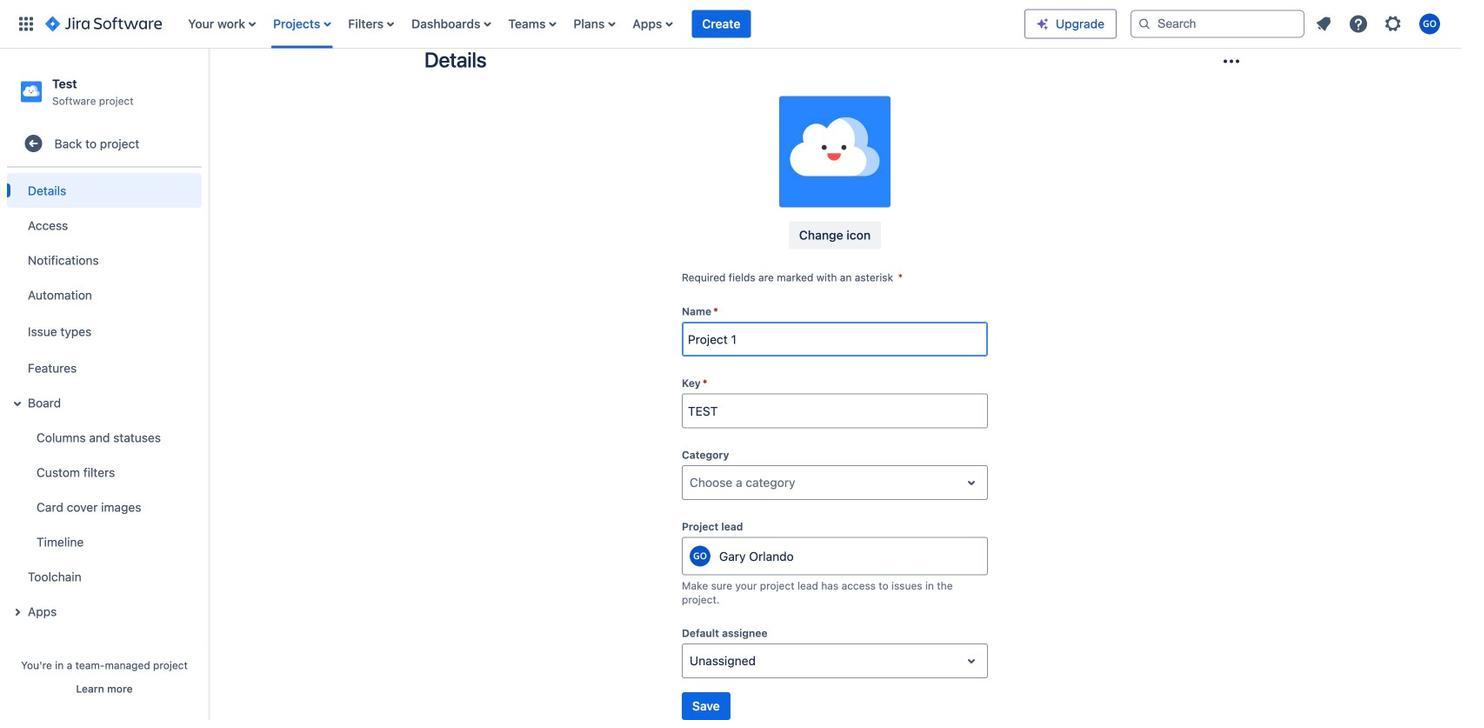 Task type: describe. For each thing, give the bounding box(es) containing it.
primary element
[[10, 0, 1025, 48]]

0 horizontal spatial list
[[179, 0, 1025, 48]]

1 open image from the top
[[961, 472, 982, 493]]

your profile and settings image
[[1420, 13, 1440, 34]]

sidebar element
[[0, 49, 209, 720]]

1 horizontal spatial list
[[1308, 8, 1451, 40]]

group inside sidebar element
[[3, 168, 202, 634]]



Task type: vqa. For each thing, say whether or not it's contained in the screenshot.
fourth column header from left
no



Task type: locate. For each thing, give the bounding box(es) containing it.
group
[[3, 168, 202, 634]]

None text field
[[690, 474, 693, 492], [690, 652, 693, 670], [690, 474, 693, 492], [690, 652, 693, 670]]

list item
[[692, 0, 751, 48]]

settings image
[[1383, 13, 1404, 34]]

search image
[[1138, 17, 1152, 31]]

notifications image
[[1313, 13, 1334, 34]]

appswitcher icon image
[[16, 13, 37, 34]]

project avatar image
[[779, 96, 891, 207]]

help image
[[1348, 13, 1369, 34]]

expand image
[[7, 602, 28, 623]]

list
[[179, 0, 1025, 48], [1308, 8, 1451, 40]]

sidebar navigation image
[[190, 70, 228, 104]]

more image
[[1221, 51, 1242, 72]]

None search field
[[1131, 10, 1305, 38]]

open image
[[961, 472, 982, 493], [961, 651, 982, 672]]

banner
[[0, 0, 1461, 49]]

Search field
[[1131, 10, 1305, 38]]

None field
[[683, 324, 987, 355], [683, 395, 987, 427], [683, 324, 987, 355], [683, 395, 987, 427]]

1 vertical spatial open image
[[961, 651, 982, 672]]

0 vertical spatial open image
[[961, 472, 982, 493]]

expand image
[[7, 393, 28, 414]]

2 open image from the top
[[961, 651, 982, 672]]

main content
[[209, 0, 1461, 720]]

jira software image
[[45, 13, 162, 34], [45, 13, 162, 34]]



